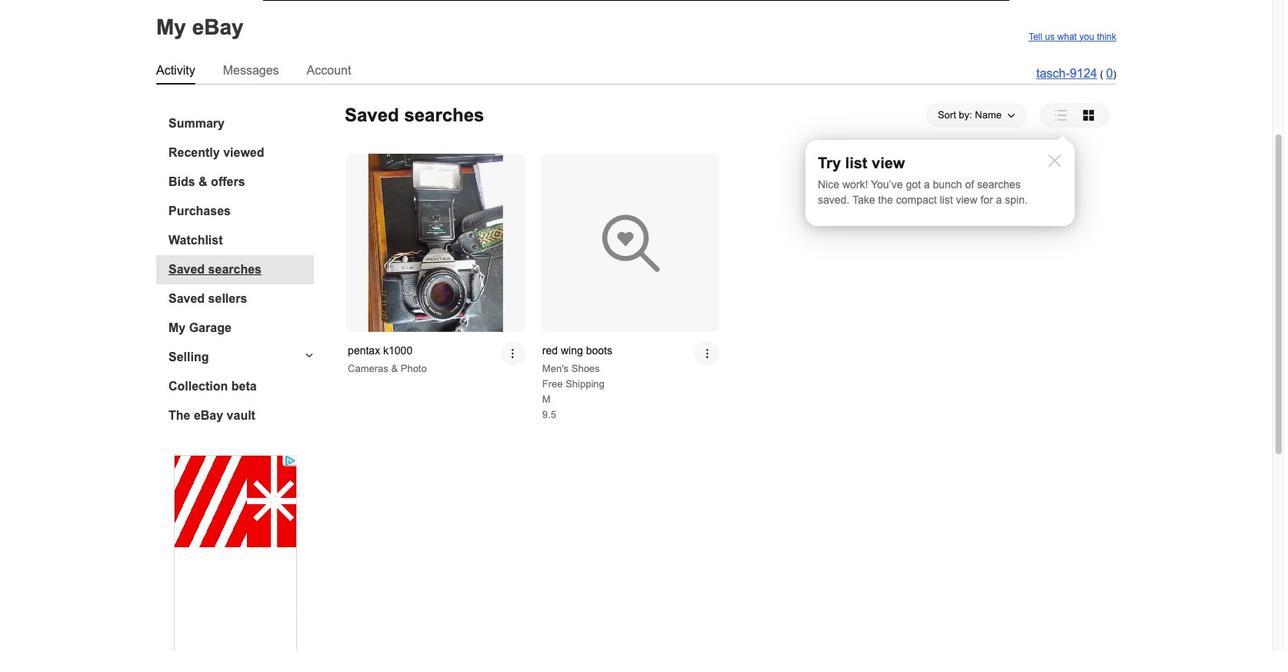 Task type: vqa. For each thing, say whether or not it's contained in the screenshot.
bottommost Tins
no



Task type: describe. For each thing, give the bounding box(es) containing it.
try
[[818, 154, 841, 171]]

red
[[542, 345, 558, 357]]

selling
[[169, 351, 209, 364]]

searches inside 'try list view nice work! you've got a bunch of searches saved. take the compact list view for a spin.'
[[977, 178, 1021, 190]]

pentax k1000 link
[[348, 343, 427, 359]]

purchases
[[169, 204, 231, 217]]

selling button
[[156, 351, 314, 364]]

name
[[975, 109, 1002, 121]]

tell us what you think
[[1029, 31, 1117, 42]]

0 link
[[1107, 67, 1113, 80]]

beta
[[232, 380, 257, 393]]

my garage link
[[169, 321, 314, 335]]

got
[[906, 178, 921, 190]]

garage
[[189, 321, 232, 334]]

& inside pentax k1000 cameras & photo
[[391, 363, 398, 375]]

nice
[[818, 178, 840, 190]]

saved for 'saved sellers' link
[[169, 292, 205, 305]]

0 horizontal spatial list
[[846, 154, 868, 171]]

recently
[[169, 146, 220, 159]]

the ebay vault
[[169, 409, 255, 422]]

you've
[[871, 178, 903, 190]]

by:
[[959, 109, 973, 121]]

saved searches link
[[169, 263, 314, 277]]

shipping
[[566, 379, 605, 390]]

summary
[[169, 117, 225, 130]]

m
[[542, 394, 551, 406]]

wing
[[561, 345, 583, 357]]

9.5
[[542, 410, 556, 421]]

tasch-9124 ( 0 )
[[1037, 67, 1117, 80]]

activity
[[156, 63, 195, 77]]

bids & offers
[[169, 175, 245, 188]]

ebay for my
[[192, 15, 244, 39]]

tell us what you think link
[[1029, 31, 1117, 42]]

account link
[[307, 60, 351, 80]]

k1000
[[383, 345, 413, 357]]

the ebay vault link
[[169, 409, 314, 423]]

sort by: name button
[[926, 103, 1028, 127]]

saved sellers link
[[169, 292, 314, 306]]

red wing boots image
[[541, 154, 720, 333]]

spin.
[[1005, 194, 1028, 206]]

compact
[[896, 194, 937, 206]]

think
[[1097, 31, 1117, 42]]

)
[[1113, 68, 1117, 80]]

bids
[[169, 175, 195, 188]]

watchlist link
[[169, 234, 314, 247]]

work!
[[843, 178, 868, 190]]

recently viewed link
[[169, 146, 314, 160]]

collection beta link
[[169, 380, 314, 394]]

purchases link
[[169, 204, 314, 218]]

account
[[307, 63, 351, 77]]

0 vertical spatial saved
[[345, 104, 399, 125]]

pentax k1000 image
[[369, 154, 503, 333]]

advertisement region
[[174, 455, 297, 652]]

tell
[[1029, 31, 1043, 42]]

red wing boots men's shoes free shipping m 9.5
[[542, 345, 613, 421]]

1 vertical spatial view
[[956, 194, 978, 206]]

0 vertical spatial saved searches
[[345, 104, 484, 125]]



Task type: locate. For each thing, give the bounding box(es) containing it.
saved searches inside "link"
[[169, 263, 262, 276]]

2 horizontal spatial searches
[[977, 178, 1021, 190]]

collection beta
[[169, 380, 257, 393]]

ebay right the at the left bottom
[[194, 409, 223, 422]]

messages link
[[223, 60, 279, 80]]

1 vertical spatial searches
[[977, 178, 1021, 190]]

watchlist
[[169, 234, 223, 247]]

saved for 'saved searches' "link"
[[169, 263, 205, 276]]

recently viewed
[[169, 146, 264, 159]]

pentax
[[348, 345, 380, 357]]

0 horizontal spatial view
[[872, 154, 905, 171]]

1 horizontal spatial view
[[956, 194, 978, 206]]

offers
[[211, 175, 245, 188]]

view down of
[[956, 194, 978, 206]]

0 vertical spatial a
[[924, 178, 930, 190]]

a
[[924, 178, 930, 190], [996, 194, 1002, 206]]

1 vertical spatial my
[[169, 321, 186, 334]]

pentax k1000 cameras & photo
[[348, 345, 427, 375]]

my ebay
[[156, 15, 244, 39]]

1 vertical spatial saved
[[169, 263, 205, 276]]

0 horizontal spatial a
[[924, 178, 930, 190]]

activity link
[[156, 60, 195, 80]]

what
[[1058, 31, 1077, 42]]

photo
[[401, 363, 427, 375]]

you
[[1080, 31, 1095, 42]]

&
[[199, 175, 208, 188], [391, 363, 398, 375]]

1 vertical spatial saved searches
[[169, 263, 262, 276]]

list up work!
[[846, 154, 868, 171]]

boots
[[586, 345, 613, 357]]

0 horizontal spatial &
[[199, 175, 208, 188]]

saved searches
[[345, 104, 484, 125], [169, 263, 262, 276]]

& right bids
[[199, 175, 208, 188]]

view up you've
[[872, 154, 905, 171]]

(
[[1100, 68, 1104, 80]]

cameras & photo link
[[348, 362, 427, 377]]

tasch-9124 link
[[1037, 67, 1098, 80]]

0 vertical spatial my
[[156, 15, 186, 39]]

free
[[542, 379, 563, 390]]

1 vertical spatial list
[[940, 194, 953, 206]]

ebay
[[192, 15, 244, 39], [194, 409, 223, 422]]

saved sellers
[[169, 292, 247, 305]]

collection
[[169, 380, 228, 393]]

a right for
[[996, 194, 1002, 206]]

searches inside "link"
[[208, 263, 262, 276]]

of
[[966, 178, 975, 190]]

0 vertical spatial searches
[[404, 104, 484, 125]]

0
[[1107, 67, 1113, 80]]

take
[[853, 194, 875, 206]]

red wing boots link
[[542, 343, 613, 359]]

1 horizontal spatial saved searches
[[345, 104, 484, 125]]

my for my garage
[[169, 321, 186, 334]]

1 vertical spatial ebay
[[194, 409, 223, 422]]

ebay up the messages
[[192, 15, 244, 39]]

2 vertical spatial saved
[[169, 292, 205, 305]]

searches
[[404, 104, 484, 125], [977, 178, 1021, 190], [208, 263, 262, 276]]

shoes
[[572, 363, 600, 375]]

bunch
[[933, 178, 963, 190]]

list
[[846, 154, 868, 171], [940, 194, 953, 206]]

0 vertical spatial &
[[199, 175, 208, 188]]

saved down watchlist
[[169, 263, 205, 276]]

1 horizontal spatial a
[[996, 194, 1002, 206]]

1 horizontal spatial searches
[[404, 104, 484, 125]]

us
[[1045, 31, 1055, 42]]

sellers
[[208, 292, 247, 305]]

cameras
[[348, 363, 389, 375]]

1 horizontal spatial list
[[940, 194, 953, 206]]

1 vertical spatial &
[[391, 363, 398, 375]]

9124
[[1070, 67, 1098, 80]]

0 vertical spatial ebay
[[192, 15, 244, 39]]

2 vertical spatial searches
[[208, 263, 262, 276]]

0 horizontal spatial searches
[[208, 263, 262, 276]]

for
[[981, 194, 993, 206]]

ebay for the
[[194, 409, 223, 422]]

my for my ebay
[[156, 15, 186, 39]]

messages
[[223, 63, 279, 77]]

tasch-
[[1037, 67, 1070, 80]]

saved inside "link"
[[169, 263, 205, 276]]

my garage
[[169, 321, 232, 334]]

my up 'selling'
[[169, 321, 186, 334]]

saved up my garage at the left of page
[[169, 292, 205, 305]]

view
[[872, 154, 905, 171], [956, 194, 978, 206]]

my inside my garage link
[[169, 321, 186, 334]]

0 vertical spatial view
[[872, 154, 905, 171]]

list down bunch
[[940, 194, 953, 206]]

my up activity
[[156, 15, 186, 39]]

viewed
[[223, 146, 264, 159]]

1 horizontal spatial &
[[391, 363, 398, 375]]

0 vertical spatial list
[[846, 154, 868, 171]]

sort by: name
[[938, 109, 1002, 121]]

summary link
[[169, 117, 314, 130]]

a right got
[[924, 178, 930, 190]]

the
[[878, 194, 893, 206]]

& down k1000
[[391, 363, 398, 375]]

saved.
[[818, 194, 850, 206]]

vault
[[227, 409, 255, 422]]

bids & offers link
[[169, 175, 314, 189]]

try list view nice work! you've got a bunch of searches saved. take the compact list view for a spin.
[[818, 154, 1028, 206]]

my
[[156, 15, 186, 39], [169, 321, 186, 334]]

saved
[[345, 104, 399, 125], [169, 263, 205, 276], [169, 292, 205, 305]]

sort
[[938, 109, 957, 121]]

saved down the account link
[[345, 104, 399, 125]]

the
[[169, 409, 190, 422]]

1 vertical spatial a
[[996, 194, 1002, 206]]

men's
[[542, 363, 569, 375]]

0 horizontal spatial saved searches
[[169, 263, 262, 276]]



